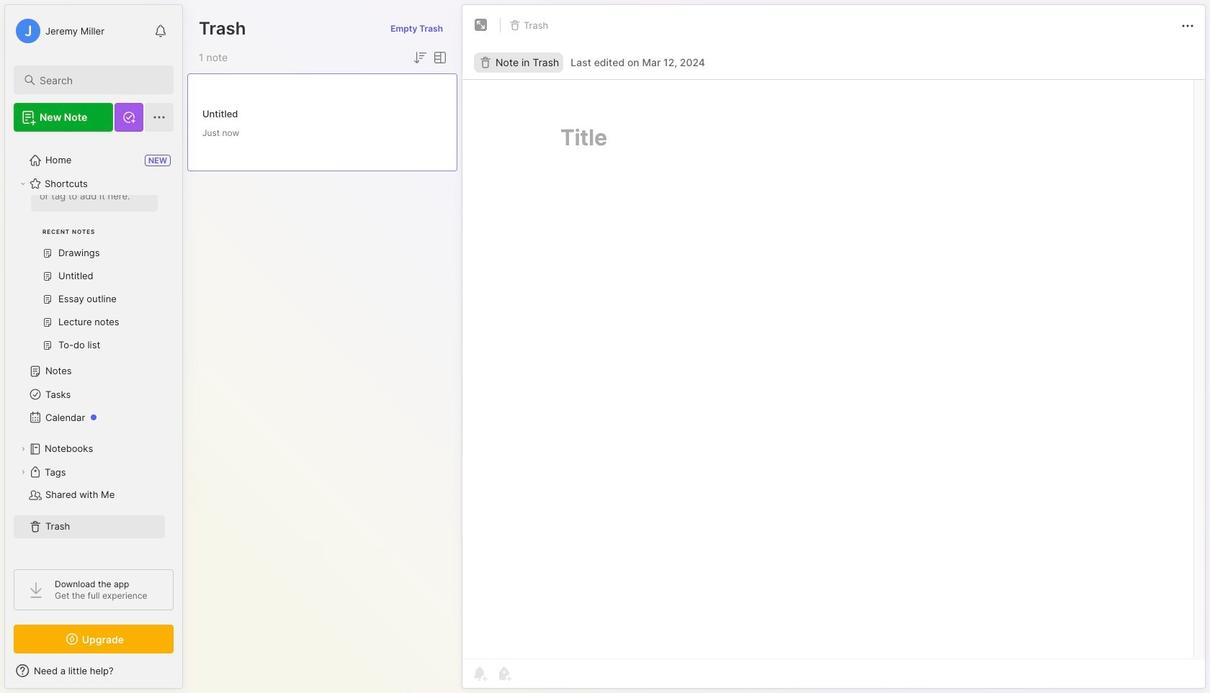 Task type: vqa. For each thing, say whether or not it's contained in the screenshot.
middle Cell
no



Task type: locate. For each thing, give the bounding box(es) containing it.
expand tags image
[[19, 468, 27, 477]]

Search text field
[[40, 73, 161, 87]]

View options field
[[429, 49, 449, 66]]

group
[[14, 122, 165, 366]]

None search field
[[40, 71, 161, 89]]

expand note image
[[472, 17, 490, 34]]

tree
[[5, 99, 182, 557]]

note window element
[[462, 4, 1206, 693]]



Task type: describe. For each thing, give the bounding box(es) containing it.
Note Editor text field
[[462, 79, 1205, 659]]

none search field inside main element
[[40, 71, 161, 89]]

click to collapse image
[[182, 667, 193, 684]]

Account field
[[14, 17, 104, 45]]

add tag image
[[496, 666, 513, 683]]

tree inside main element
[[5, 99, 182, 557]]

more actions image
[[1179, 17, 1196, 34]]

expand notebooks image
[[19, 445, 27, 454]]

main element
[[0, 0, 187, 694]]

More actions field
[[1179, 16, 1196, 34]]

WHAT'S NEW field
[[5, 660, 182, 683]]

Sort options field
[[411, 49, 429, 66]]

add a reminder image
[[471, 666, 488, 683]]

group inside tree
[[14, 122, 165, 366]]



